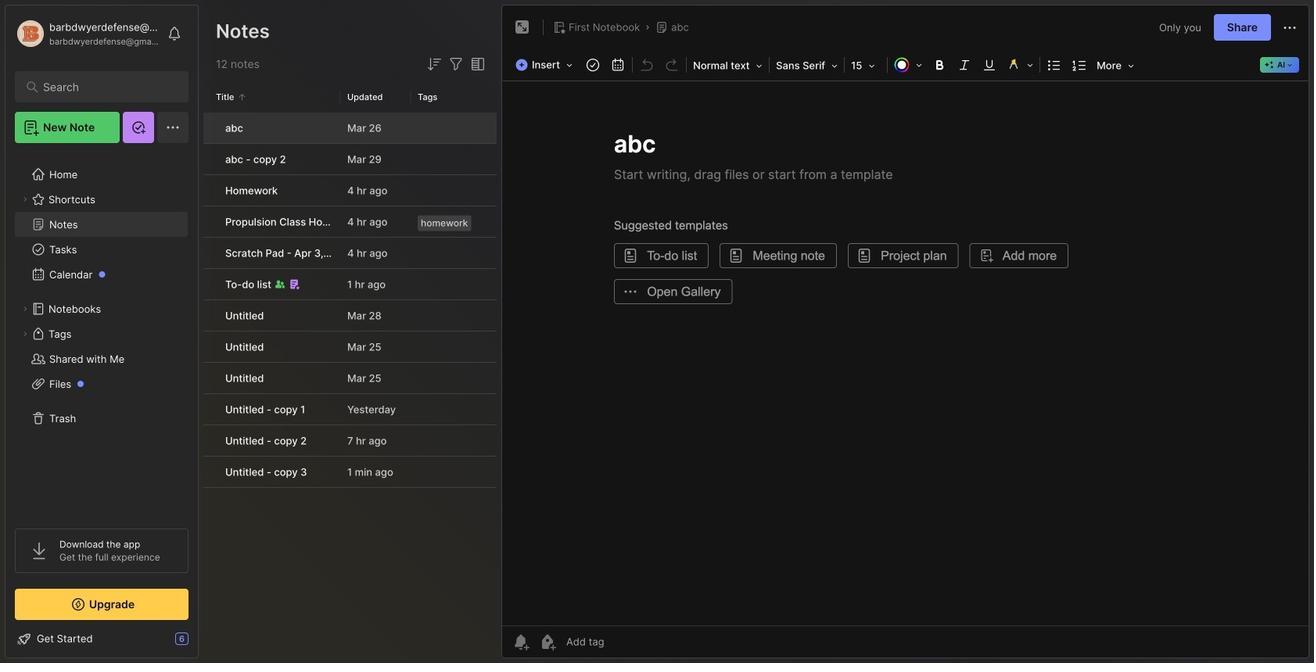 Task type: vqa. For each thing, say whether or not it's contained in the screenshot.
6th cell from the bottom
yes



Task type: describe. For each thing, give the bounding box(es) containing it.
none search field inside main element
[[43, 77, 168, 96]]

2 cell from the top
[[203, 144, 216, 174]]

expand tags image
[[20, 329, 30, 339]]

more actions image
[[1281, 18, 1300, 37]]

View options field
[[466, 55, 487, 74]]

click to collapse image
[[198, 635, 209, 653]]

main element
[[0, 0, 203, 664]]

expand notebooks image
[[20, 304, 30, 314]]

numbered list image
[[1069, 54, 1091, 76]]

expand note image
[[513, 18, 532, 37]]

Note Editor text field
[[502, 81, 1309, 626]]

9 cell from the top
[[203, 363, 216, 394]]

bulleted list image
[[1044, 54, 1066, 76]]

12 cell from the top
[[203, 457, 216, 487]]

5 cell from the top
[[203, 238, 216, 268]]

Highlight field
[[1002, 54, 1038, 76]]

Help and Learning task checklist field
[[5, 627, 198, 652]]

calendar event image
[[607, 54, 629, 76]]

Account field
[[15, 18, 160, 49]]

7 cell from the top
[[203, 300, 216, 331]]

1 cell from the top
[[203, 113, 216, 143]]

Font size field
[[847, 55, 886, 77]]



Task type: locate. For each thing, give the bounding box(es) containing it.
task image
[[582, 54, 604, 76]]

Add tag field
[[565, 635, 682, 649]]

More field
[[1092, 55, 1139, 77]]

cell
[[203, 113, 216, 143], [203, 144, 216, 174], [203, 175, 216, 206], [203, 207, 216, 237], [203, 238, 216, 268], [203, 269, 216, 300], [203, 300, 216, 331], [203, 332, 216, 362], [203, 363, 216, 394], [203, 394, 216, 425], [203, 426, 216, 456], [203, 457, 216, 487]]

tree
[[5, 153, 198, 515]]

3 cell from the top
[[203, 175, 216, 206]]

Font color field
[[890, 54, 927, 76]]

italic image
[[954, 54, 976, 76]]

add filters image
[[447, 55, 466, 74]]

8 cell from the top
[[203, 332, 216, 362]]

Heading level field
[[689, 55, 768, 77]]

add a reminder image
[[512, 633, 531, 652]]

note window element
[[502, 5, 1310, 663]]

Search text field
[[43, 80, 168, 95]]

10 cell from the top
[[203, 394, 216, 425]]

Insert field
[[512, 54, 581, 76]]

More actions field
[[1281, 18, 1300, 37]]

None search field
[[43, 77, 168, 96]]

underline image
[[979, 54, 1001, 76]]

row group
[[203, 113, 497, 489]]

bold image
[[929, 54, 951, 76]]

add tag image
[[538, 633, 557, 652]]

tree inside main element
[[5, 153, 198, 515]]

Font family field
[[772, 55, 843, 77]]

4 cell from the top
[[203, 207, 216, 237]]

11 cell from the top
[[203, 426, 216, 456]]

6 cell from the top
[[203, 269, 216, 300]]

Add filters field
[[447, 55, 466, 74]]

Sort options field
[[425, 55, 444, 74]]



